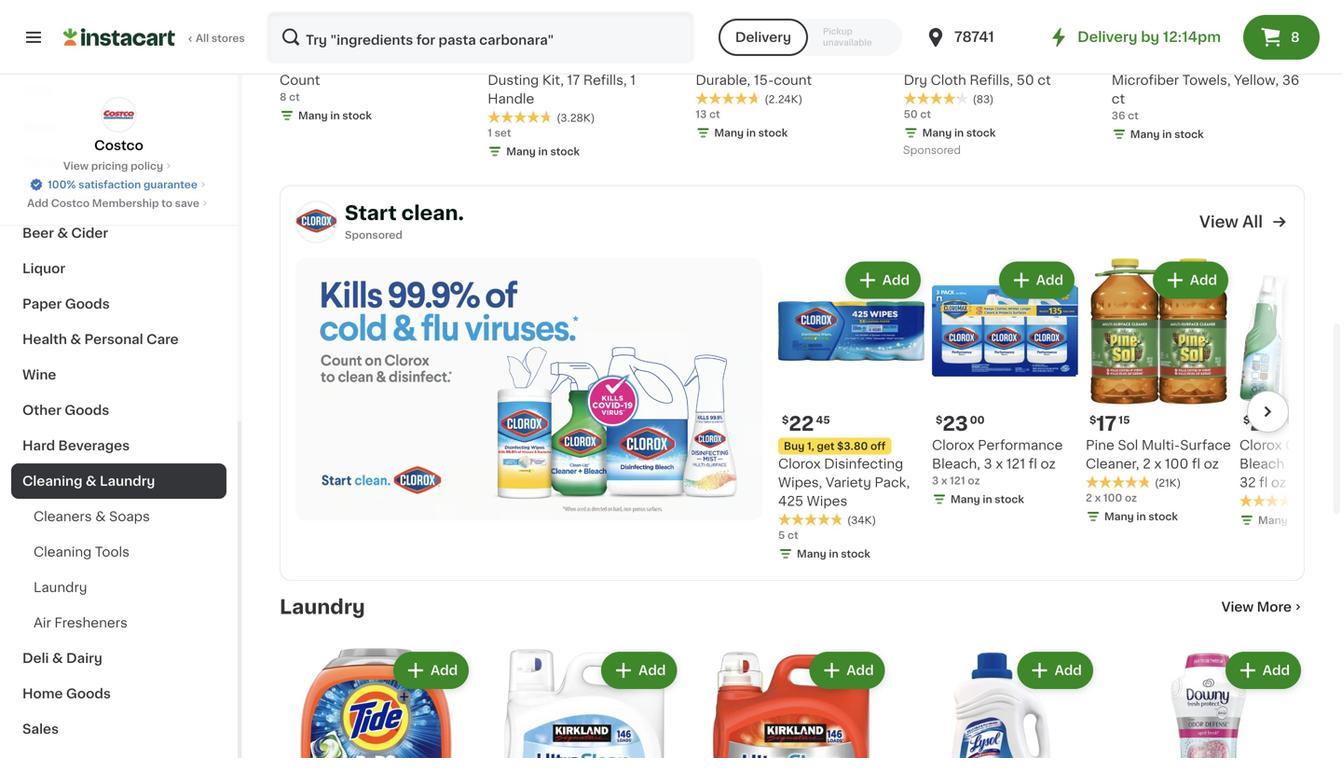Task type: vqa. For each thing, say whether or not it's contained in the screenshot.
the $ related to Scrub Daddy Variety Pack, 8- Count
yes



Task type: locate. For each thing, give the bounding box(es) containing it.
1 horizontal spatial 100
[[1166, 457, 1189, 471]]

costco
[[94, 139, 143, 152], [51, 198, 90, 208]]

in down microfiber
[[1163, 129, 1173, 140]]

0 vertical spatial 17
[[567, 74, 580, 87]]

yellow,
[[1235, 74, 1280, 87]]

to
[[161, 198, 172, 208]]

in down clorox clean-up
[[1291, 515, 1300, 526]]

oz down cleaner,
[[1125, 493, 1138, 503]]

best
[[285, 11, 306, 19]]

1 vertical spatial 13
[[696, 109, 707, 119]]

variety
[[369, 55, 415, 68], [826, 476, 872, 489]]

1 horizontal spatial $ 19 89
[[1116, 30, 1161, 50]]

$ for scrub daddy variety pack, 8- count
[[283, 31, 290, 42]]

deli
[[22, 652, 49, 665]]

heavy up kit,
[[537, 55, 579, 68]]

0 horizontal spatial duty
[[582, 55, 614, 68]]

22 for $ 22 26
[[498, 30, 524, 50]]

2 horizontal spatial 22
[[915, 30, 940, 50]]

0 vertical spatial 121
[[1007, 457, 1026, 471]]

None search field
[[267, 11, 695, 63]]

add costco membership to save link
[[27, 196, 211, 211]]

variety inside scrub daddy variety pack, 8- count 8 ct
[[369, 55, 415, 68]]

swiffer for 22
[[904, 55, 950, 68]]

instacart logo image
[[63, 26, 175, 48]]

pack,
[[418, 55, 453, 68], [875, 476, 910, 489]]

(21k)
[[1155, 478, 1182, 488]]

1 horizontal spatial costco
[[94, 139, 143, 152]]

13 for 13 ct
[[696, 109, 707, 119]]

delivery up magic
[[736, 31, 792, 44]]

paper goods
[[22, 297, 110, 311]]

1 horizontal spatial clorox
[[933, 439, 975, 452]]

0 vertical spatial 100
[[1166, 457, 1189, 471]]

1 horizontal spatial fl
[[1193, 457, 1201, 471]]

$ 20 51
[[1244, 414, 1291, 434]]

product group
[[904, 0, 1097, 161], [779, 258, 925, 565], [933, 258, 1079, 511], [1086, 258, 1233, 528], [280, 648, 473, 758], [488, 648, 681, 758], [696, 648, 889, 758], [904, 648, 1097, 758], [1112, 648, 1306, 758]]

1 horizontal spatial 89
[[1147, 31, 1161, 42]]

heavy inside swiffer heavy duty dusters dusting kit, 17 refills, 1 handle
[[537, 55, 579, 68]]

0 vertical spatial costco
[[94, 139, 143, 152]]

stock down clorox performance bleach, 3 x 121 fl oz 3 x 121 oz
[[995, 494, 1025, 505]]

scrub daddy variety pack, 8- count 8 ct
[[280, 55, 471, 102]]

(2.24k)
[[765, 94, 803, 105]]

2 fl from the left
[[1193, 457, 1201, 471]]

1 horizontal spatial refills,
[[970, 74, 1014, 87]]

daddy
[[322, 55, 366, 68]]

$ 19 89
[[283, 30, 329, 50], [1116, 30, 1161, 50]]

2 refills, from the left
[[970, 74, 1014, 87]]

dairy
[[66, 652, 102, 665]]

$ inside the $ 22 45
[[782, 415, 789, 425]]

cleaning & laundry link
[[11, 463, 227, 499]]

soaps
[[109, 510, 150, 523]]

personal
[[84, 333, 143, 346]]

buy
[[784, 441, 805, 451]]

36 down microfiber
[[1112, 111, 1126, 121]]

add costco membership to save
[[27, 198, 199, 208]]

2 duty from the left
[[1059, 55, 1092, 68]]

$ inside $ 20 51
[[1244, 415, 1251, 425]]

0 vertical spatial cleaning
[[22, 475, 83, 488]]

pine
[[1086, 439, 1115, 452]]

0 horizontal spatial 19
[[290, 30, 313, 50]]

1 heavy from the left
[[537, 55, 579, 68]]

hard
[[22, 439, 55, 452]]

0 horizontal spatial $ 19 89
[[283, 30, 329, 50]]

many in stock down "count"
[[298, 111, 372, 121]]

100% satisfaction guarantee
[[48, 180, 198, 190]]

clorox
[[933, 439, 975, 452], [1240, 439, 1283, 452], [779, 457, 821, 471]]

cleaning down cleaners on the bottom left
[[34, 546, 92, 559]]

stock down (83)
[[967, 128, 996, 138]]

22 38
[[915, 30, 956, 50]]

health & personal care
[[22, 333, 179, 346]]

product group containing 23
[[933, 258, 1079, 511]]

0 vertical spatial 8
[[1291, 31, 1300, 44]]

1 down dusters
[[631, 74, 636, 87]]

variety down disinfecting
[[826, 476, 872, 489]]

100
[[1166, 457, 1189, 471], [1104, 493, 1123, 503]]

20
[[1251, 414, 1277, 434]]

duty left "kirkland"
[[1059, 55, 1092, 68]]

pack, inside the "clorox disinfecting wipes, variety pack, 425 wipes"
[[875, 476, 910, 489]]

3 right bleach,
[[984, 457, 993, 471]]

view more link
[[1222, 598, 1306, 616]]

delivery for delivery
[[736, 31, 792, 44]]

$ up buy
[[782, 415, 789, 425]]

0 horizontal spatial 22
[[498, 30, 524, 50]]

many down microfiber
[[1131, 129, 1160, 140]]

1 horizontal spatial 2
[[1143, 457, 1151, 471]]

1 left set
[[488, 128, 492, 138]]

& inside 'link'
[[70, 333, 81, 346]]

swiffer up dusting
[[488, 55, 534, 68]]

heavy
[[537, 55, 579, 68], [1014, 55, 1056, 68]]

89
[[315, 31, 329, 42], [1147, 31, 1161, 42]]

8 down "count"
[[280, 92, 287, 102]]

in down scrub daddy variety pack, 8- count 8 ct
[[330, 111, 340, 121]]

save
[[175, 198, 199, 208]]

1 horizontal spatial 50
[[1017, 74, 1035, 87]]

& right health at the top
[[70, 333, 81, 346]]

cider
[[71, 227, 108, 240]]

0 vertical spatial pack,
[[418, 55, 453, 68]]

0 vertical spatial 13
[[707, 30, 728, 50]]

tools
[[95, 546, 130, 559]]

1 vertical spatial 100
[[1104, 493, 1123, 503]]

1 swiffer from the left
[[488, 55, 534, 68]]

costco up view pricing policy link
[[94, 139, 143, 152]]

oz down bleach,
[[968, 476, 981, 486]]

delivery for delivery by 12:14pm
[[1078, 30, 1138, 44]]

1 horizontal spatial 19
[[1123, 30, 1145, 50]]

100% satisfaction guarantee button
[[29, 173, 209, 192]]

1 vertical spatial 8
[[280, 92, 287, 102]]

& for cleaners
[[95, 510, 106, 523]]

item carousel region
[[280, 0, 1332, 170], [763, 258, 1343, 565]]

pricing
[[91, 161, 128, 171]]

0 horizontal spatial 3
[[933, 476, 939, 486]]

36 down the plush
[[1283, 74, 1300, 87]]

signature
[[1168, 55, 1231, 68]]

cleaners & soaps link
[[11, 499, 227, 534]]

19 up scrub
[[290, 30, 313, 50]]

add button
[[847, 264, 919, 297], [1001, 264, 1073, 297], [1155, 264, 1227, 297], [395, 654, 467, 687], [603, 654, 676, 687], [812, 654, 884, 687], [1020, 654, 1092, 687], [1228, 654, 1300, 687]]

1 horizontal spatial 22
[[789, 414, 815, 434]]

guarantee
[[144, 180, 198, 190]]

$ inside $ 22 26
[[492, 31, 498, 42]]

100 up (21k)
[[1166, 457, 1189, 471]]

2 vertical spatial laundry
[[280, 597, 365, 617]]

50 inside swiffer sweeper heavy duty dry cloth refills, 50 ct
[[1017, 74, 1035, 87]]

stock down (2.24k)
[[759, 128, 788, 138]]

up
[[1330, 439, 1343, 452]]

$ 22 45
[[782, 414, 831, 434]]

cleaning up cleaners on the bottom left
[[22, 475, 83, 488]]

cleaning tools link
[[11, 534, 227, 570]]

clorox image
[[296, 201, 338, 243]]

2 89 from the left
[[1147, 31, 1161, 42]]

durable,
[[696, 74, 751, 87]]

pack, down disinfecting
[[875, 476, 910, 489]]

19 up "kirkland"
[[1123, 30, 1145, 50]]

1 horizontal spatial duty
[[1059, 55, 1092, 68]]

clorox inside clorox clean-up
[[1240, 439, 1283, 452]]

17 inside product group
[[1097, 414, 1117, 434]]

fl down performance
[[1029, 457, 1038, 471]]

$ inside $ 17 15
[[1090, 415, 1097, 425]]

0 vertical spatial goods
[[65, 297, 110, 311]]

0 vertical spatial 50
[[1017, 74, 1035, 87]]

duty inside swiffer sweeper heavy duty dry cloth refills, 50 ct
[[1059, 55, 1092, 68]]

many down clorox clean-up
[[1259, 515, 1288, 526]]

1 horizontal spatial 121
[[1007, 457, 1026, 471]]

0 horizontal spatial pack,
[[418, 55, 453, 68]]

1
[[631, 74, 636, 87], [488, 128, 492, 138]]

0 horizontal spatial 89
[[315, 31, 329, 42]]

electronics link
[[11, 180, 227, 215]]

$ up pine
[[1090, 415, 1097, 425]]

22 left 26
[[498, 30, 524, 50]]

50 down 78741 "popup button"
[[1017, 74, 1035, 87]]

12:14pm
[[1164, 30, 1222, 44]]

0 vertical spatial 36
[[1283, 74, 1300, 87]]

refills, inside swiffer heavy duty dusters dusting kit, 17 refills, 1 handle
[[584, 74, 627, 87]]

swiffer
[[488, 55, 534, 68], [904, 55, 950, 68]]

45
[[816, 415, 831, 425]]

1 horizontal spatial 3
[[984, 457, 993, 471]]

& up cleaners & soaps
[[86, 475, 97, 488]]

1 vertical spatial 3
[[933, 476, 939, 486]]

121 down bleach,
[[950, 476, 966, 486]]

$ for clorox performance bleach, 3 x 121 fl oz
[[936, 415, 943, 425]]

variety right daddy
[[369, 55, 415, 68]]

3 down bleach,
[[933, 476, 939, 486]]

$ inside "$ 23 00"
[[936, 415, 943, 425]]

x down bleach,
[[942, 476, 948, 486]]

kirkland
[[1112, 55, 1165, 68]]

add
[[27, 198, 49, 208], [883, 274, 910, 287], [1037, 274, 1064, 287], [1191, 274, 1218, 287], [431, 664, 458, 677], [639, 664, 666, 677], [847, 664, 874, 677], [1055, 664, 1082, 677], [1263, 664, 1291, 677]]

100 down cleaner,
[[1104, 493, 1123, 503]]

1 vertical spatial pack,
[[875, 476, 910, 489]]

19 for kirkland
[[1123, 30, 1145, 50]]

0 horizontal spatial 100
[[1104, 493, 1123, 503]]

many in stock up sponsored badge image
[[923, 128, 996, 138]]

1 vertical spatial variety
[[826, 476, 872, 489]]

1 horizontal spatial 17
[[1097, 414, 1117, 434]]

100%
[[48, 180, 76, 190]]

1 horizontal spatial delivery
[[1078, 30, 1138, 44]]

1 horizontal spatial 8
[[1291, 31, 1300, 44]]

& right beer
[[57, 227, 68, 240]]

0 horizontal spatial fl
[[1029, 457, 1038, 471]]

2 down cleaner,
[[1086, 493, 1093, 503]]

delivery up "kirkland"
[[1078, 30, 1138, 44]]

★★★★★
[[696, 92, 761, 105], [696, 92, 761, 105], [904, 92, 969, 105], [904, 92, 969, 105], [488, 110, 553, 123], [488, 110, 553, 123], [1086, 475, 1152, 488], [1086, 475, 1152, 488], [1240, 494, 1306, 507], [1240, 494, 1306, 507], [779, 513, 844, 526], [779, 513, 844, 526]]

0 horizontal spatial laundry link
[[11, 570, 227, 605]]

&
[[57, 227, 68, 240], [70, 333, 81, 346], [86, 475, 97, 488], [95, 510, 106, 523], [52, 652, 63, 665]]

1 $ 19 89 from the left
[[283, 30, 329, 50]]

0 vertical spatial 3
[[984, 457, 993, 471]]

0 horizontal spatial delivery
[[736, 31, 792, 44]]

121 down performance
[[1007, 457, 1026, 471]]

count
[[280, 74, 320, 87]]

1 vertical spatial laundry
[[34, 581, 87, 594]]

delivery inside button
[[736, 31, 792, 44]]

0 vertical spatial variety
[[369, 55, 415, 68]]

many in stock down 2 x 100 oz
[[1105, 512, 1179, 522]]

1 horizontal spatial pack,
[[875, 476, 910, 489]]

other goods
[[22, 404, 109, 417]]

13 down durable,
[[696, 109, 707, 119]]

17 inside swiffer heavy duty dusters dusting kit, 17 refills, 1 handle
[[567, 74, 580, 87]]

1 vertical spatial view
[[1200, 214, 1239, 230]]

beer & cider
[[22, 227, 108, 240]]

variety inside the "clorox disinfecting wipes, variety pack, 425 wipes"
[[826, 476, 872, 489]]

service type group
[[719, 19, 903, 56]]

refills, inside swiffer sweeper heavy duty dry cloth refills, 50 ct
[[970, 74, 1014, 87]]

2 heavy from the left
[[1014, 55, 1056, 68]]

many down set
[[507, 147, 536, 157]]

scrub
[[280, 55, 318, 68]]

$ for pine sol multi-surface cleaner, 2 x 100 fl oz
[[1090, 415, 1097, 425]]

1 duty from the left
[[582, 55, 614, 68]]

$ left 51
[[1244, 415, 1251, 425]]

$ left 26
[[492, 31, 498, 42]]

many down 13 ct
[[715, 128, 744, 138]]

2 horizontal spatial clorox
[[1240, 439, 1283, 452]]

22 left 38
[[915, 30, 940, 50]]

0 horizontal spatial 8
[[280, 92, 287, 102]]

$ for kirkland signature ultra plush microfiber towels, yellow, 36 ct
[[1116, 31, 1123, 42]]

$ down best
[[283, 31, 290, 42]]

50 ct
[[904, 109, 932, 119]]

0 horizontal spatial clorox
[[779, 457, 821, 471]]

& right deli
[[52, 652, 63, 665]]

22 left 45
[[789, 414, 815, 434]]

1 horizontal spatial all
[[1243, 214, 1264, 230]]

1 vertical spatial item carousel region
[[763, 258, 1343, 565]]

swiffer up dry
[[904, 55, 950, 68]]

1 horizontal spatial variety
[[826, 476, 872, 489]]

1 fl from the left
[[1029, 457, 1038, 471]]

1 vertical spatial 1
[[488, 128, 492, 138]]

19 for scrub
[[290, 30, 313, 50]]

refills, up (83)
[[970, 74, 1014, 87]]

1 horizontal spatial heavy
[[1014, 55, 1056, 68]]

1 vertical spatial 121
[[950, 476, 966, 486]]

17 right kit,
[[567, 74, 580, 87]]

1 vertical spatial 2
[[1086, 493, 1093, 503]]

1 vertical spatial 17
[[1097, 414, 1117, 434]]

1 refills, from the left
[[584, 74, 627, 87]]

clorox up bleach,
[[933, 439, 975, 452]]

& for cleaning
[[86, 475, 97, 488]]

1 vertical spatial 36
[[1112, 111, 1126, 121]]

1 vertical spatial cleaning
[[34, 546, 92, 559]]

ct
[[1038, 74, 1052, 87], [289, 92, 300, 102], [1112, 92, 1126, 105], [710, 109, 721, 119], [921, 109, 932, 119], [1128, 111, 1139, 121], [788, 530, 799, 540]]

2 vertical spatial view
[[1222, 601, 1254, 614]]

2 horizontal spatial laundry
[[280, 597, 365, 617]]

0 vertical spatial 2
[[1143, 457, 1151, 471]]

laundry
[[100, 475, 155, 488], [34, 581, 87, 594], [280, 597, 365, 617]]

beverages
[[58, 439, 130, 452]]

start
[[345, 203, 397, 223]]

0 horizontal spatial variety
[[369, 55, 415, 68]]

22 for $ 22 45
[[789, 414, 815, 434]]

oz down surface at the bottom right of the page
[[1204, 457, 1220, 471]]

x down multi-
[[1155, 457, 1162, 471]]

many down bleach,
[[951, 494, 981, 505]]

2 19 from the left
[[1123, 30, 1145, 50]]

0 vertical spatial item carousel region
[[280, 0, 1332, 170]]

26
[[526, 31, 539, 42]]

view for view all
[[1200, 214, 1239, 230]]

swiffer sweeper heavy duty dry cloth refills, 50 ct
[[904, 55, 1092, 87]]

$ for swiffer heavy duty dusters dusting kit, 17 refills, 1 handle
[[492, 31, 498, 42]]

1 horizontal spatial 1
[[631, 74, 636, 87]]

0 horizontal spatial 17
[[567, 74, 580, 87]]

0 horizontal spatial swiffer
[[488, 55, 534, 68]]

$ left 00
[[936, 415, 943, 425]]

1 vertical spatial costco
[[51, 198, 90, 208]]

89 down seller
[[315, 31, 329, 42]]

& left soaps
[[95, 510, 106, 523]]

2 vertical spatial goods
[[66, 687, 111, 700]]

other goods link
[[11, 393, 227, 428]]

0 vertical spatial view
[[63, 161, 89, 171]]

1 horizontal spatial swiffer
[[904, 55, 950, 68]]

17 left the 15
[[1097, 414, 1117, 434]]

microfiber
[[1112, 74, 1180, 87]]

0 vertical spatial 1
[[631, 74, 636, 87]]

x down performance
[[996, 457, 1004, 471]]

goods up health & personal care
[[65, 297, 110, 311]]

cleaning inside 'cleaning & laundry' link
[[22, 475, 83, 488]]

0 horizontal spatial refills,
[[584, 74, 627, 87]]

2 swiffer from the left
[[904, 55, 950, 68]]

refills,
[[584, 74, 627, 87], [970, 74, 1014, 87]]

swiffer inside swiffer sweeper heavy duty dry cloth refills, 50 ct
[[904, 55, 950, 68]]

clorox down buy
[[779, 457, 821, 471]]

13
[[707, 30, 728, 50], [696, 109, 707, 119]]

1 vertical spatial goods
[[65, 404, 109, 417]]

clorox inside clorox performance bleach, 3 x 121 fl oz 3 x 121 oz
[[933, 439, 975, 452]]

0 vertical spatial laundry
[[100, 475, 155, 488]]

heavy right "sweeper"
[[1014, 55, 1056, 68]]

1 vertical spatial all
[[1243, 214, 1264, 230]]

1 89 from the left
[[315, 31, 329, 42]]

goods for home goods
[[66, 687, 111, 700]]

1 19 from the left
[[290, 30, 313, 50]]

1 inside swiffer heavy duty dusters dusting kit, 17 refills, 1 handle
[[631, 74, 636, 87]]

50 down dry
[[904, 109, 918, 119]]

$ 23 00
[[936, 414, 985, 434]]

2 $ 19 89 from the left
[[1116, 30, 1161, 50]]

in up sponsored badge image
[[955, 128, 964, 138]]

13 left 65
[[707, 30, 728, 50]]

0 horizontal spatial costco
[[51, 198, 90, 208]]

goods up beverages
[[65, 404, 109, 417]]

oz inside pine sol multi-surface cleaner, 2 x 100 fl oz
[[1204, 457, 1220, 471]]

sponsored badge image
[[904, 146, 961, 156]]

fl inside clorox performance bleach, 3 x 121 fl oz 3 x 121 oz
[[1029, 457, 1038, 471]]

0 horizontal spatial 50
[[904, 109, 918, 119]]

1 horizontal spatial laundry link
[[280, 596, 365, 618]]

paper goods link
[[11, 286, 227, 322]]

$ left 'by'
[[1116, 31, 1123, 42]]

nsored
[[366, 230, 403, 240]]

swiffer inside swiffer heavy duty dusters dusting kit, 17 refills, 1 handle
[[488, 55, 534, 68]]

15-
[[754, 74, 774, 87]]

many in stock down (2.24k)
[[715, 128, 788, 138]]

in down kit,
[[539, 147, 548, 157]]

0 vertical spatial all
[[196, 33, 209, 43]]

cleaning for cleaning & laundry
[[22, 475, 83, 488]]

stock
[[342, 111, 372, 121], [759, 128, 788, 138], [967, 128, 996, 138], [1175, 129, 1204, 140], [551, 147, 580, 157], [995, 494, 1025, 505], [1149, 512, 1179, 522], [1303, 515, 1332, 526], [841, 549, 871, 559]]

clorox inside the "clorox disinfecting wipes, variety pack, 425 wipes"
[[779, 457, 821, 471]]

duty left dusters
[[582, 55, 614, 68]]

stores
[[212, 33, 245, 43]]

fl down surface at the bottom right of the page
[[1193, 457, 1201, 471]]

refills, down dusters
[[584, 74, 627, 87]]

towels,
[[1183, 74, 1231, 87]]

2 down multi-
[[1143, 457, 1151, 471]]

0 horizontal spatial 121
[[950, 476, 966, 486]]

handle
[[488, 92, 535, 105]]

ct inside swiffer sweeper heavy duty dry cloth refills, 50 ct
[[1038, 74, 1052, 87]]

many in stock down microfiber
[[1131, 129, 1204, 140]]

8 up the plush
[[1291, 31, 1300, 44]]

clorox clean-up
[[1240, 439, 1343, 489]]

1 horizontal spatial laundry
[[100, 475, 155, 488]]

cleaning for cleaning tools
[[34, 546, 92, 559]]

0 horizontal spatial heavy
[[537, 55, 579, 68]]

pack, inside scrub daddy variety pack, 8- count 8 ct
[[418, 55, 453, 68]]

start clean. spo nsored
[[345, 203, 464, 240]]

clorox down 20
[[1240, 439, 1283, 452]]



Task type: describe. For each thing, give the bounding box(es) containing it.
oz down performance
[[1041, 457, 1056, 471]]

view pricing policy
[[63, 161, 163, 171]]

goods for paper goods
[[65, 297, 110, 311]]

13 65
[[707, 30, 744, 50]]

pets
[[22, 85, 53, 98]]

electronics
[[22, 191, 99, 204]]

clean.
[[402, 203, 464, 223]]

0 horizontal spatial 36
[[1112, 111, 1126, 121]]

floral link
[[11, 145, 227, 180]]

1 set
[[488, 128, 511, 138]]

beer
[[22, 227, 54, 240]]

15
[[1119, 415, 1131, 425]]

in down clorox performance bleach, 3 x 121 fl oz 3 x 121 oz
[[983, 494, 993, 505]]

78741 button
[[925, 11, 1037, 63]]

dusting
[[488, 74, 539, 87]]

delivery by 12:14pm
[[1078, 30, 1222, 44]]

wine link
[[11, 357, 227, 393]]

seller
[[308, 11, 332, 19]]

hard beverages
[[22, 439, 130, 452]]

89 for kirkland
[[1147, 31, 1161, 42]]

0 horizontal spatial 1
[[488, 128, 492, 138]]

multi-
[[1142, 439, 1181, 452]]

stock down the kirkland signature ultra plush microfiber towels, yellow, 36 ct 36 ct
[[1175, 129, 1204, 140]]

deli & dairy
[[22, 652, 102, 665]]

1 horizontal spatial 36
[[1283, 74, 1300, 87]]

many down 2 x 100 oz
[[1105, 512, 1135, 522]]

home
[[22, 687, 63, 700]]

stock down (21k)
[[1149, 512, 1179, 522]]

sales
[[22, 723, 59, 736]]

ct inside scrub daddy variety pack, 8- count 8 ct
[[289, 92, 300, 102]]

bleach,
[[933, 457, 981, 471]]

00
[[970, 415, 985, 425]]

clean-
[[1286, 439, 1330, 452]]

costco link
[[94, 97, 143, 155]]

in down wipes
[[829, 549, 839, 559]]

many up sponsored badge image
[[923, 128, 952, 138]]

78741
[[955, 30, 995, 44]]

kit,
[[543, 74, 564, 87]]

many in stock down set
[[507, 147, 580, 157]]

(34k)
[[848, 515, 877, 526]]

off
[[871, 441, 886, 451]]

2 inside pine sol multi-surface cleaner, 2 x 100 fl oz
[[1143, 457, 1151, 471]]

clorox disinfecting wipes, variety pack, 425 wipes
[[779, 457, 910, 508]]

spo
[[345, 230, 366, 240]]

kirkland signature ultra plush microfiber towels, yellow, 36 ct 36 ct
[[1112, 55, 1305, 121]]

count
[[774, 74, 812, 87]]

magic
[[761, 55, 801, 68]]

fresheners
[[54, 616, 128, 629]]

many in stock down clorox performance bleach, 3 x 121 fl oz 3 x 121 oz
[[951, 494, 1025, 505]]

policy
[[131, 161, 163, 171]]

heavy inside swiffer sweeper heavy duty dry cloth refills, 50 ct
[[1014, 55, 1056, 68]]

8 button
[[1244, 15, 1320, 60]]

in down 2 x 100 oz
[[1137, 512, 1147, 522]]

$ 19 89 for scrub
[[283, 30, 329, 50]]

pine sol multi-surface cleaner, 2 x 100 fl oz
[[1086, 439, 1232, 471]]

$3.80
[[838, 441, 868, 451]]

in down 15-
[[747, 128, 756, 138]]

costco logo image
[[101, 97, 137, 132]]

clorox for clorox performance bleach, 3 x 121 fl oz 3 x 121 oz
[[933, 439, 975, 452]]

clorox for clorox clean-up
[[1240, 439, 1283, 452]]

stock down (3.28k)
[[551, 147, 580, 157]]

Search field
[[269, 13, 693, 62]]

satisfaction
[[78, 180, 141, 190]]

38
[[942, 31, 956, 42]]

view more
[[1222, 601, 1292, 614]]

item carousel region containing 19
[[280, 0, 1332, 170]]

all stores
[[196, 33, 245, 43]]

delivery by 12:14pm link
[[1048, 26, 1222, 48]]

home goods link
[[11, 676, 227, 712]]

$ 19 89 for kirkland
[[1116, 30, 1161, 50]]

stock down clorox clean-up
[[1303, 515, 1332, 526]]

by
[[1142, 30, 1160, 44]]

clean
[[719, 55, 757, 68]]

0 horizontal spatial all
[[196, 33, 209, 43]]

$ 22 26
[[492, 30, 539, 50]]

x down cleaner,
[[1095, 493, 1101, 503]]

& for deli
[[52, 652, 63, 665]]

cleaners
[[34, 510, 92, 523]]

100 inside pine sol multi-surface cleaner, 2 x 100 fl oz
[[1166, 457, 1189, 471]]

8 inside scrub daddy variety pack, 8- count 8 ct
[[280, 92, 287, 102]]

view pricing policy link
[[63, 159, 174, 173]]

0 horizontal spatial 2
[[1086, 493, 1093, 503]]

liquor
[[22, 262, 65, 275]]

0 horizontal spatial laundry
[[34, 581, 87, 594]]

stock down (34k) on the right bottom of page
[[841, 549, 871, 559]]

kills 99.9% of cold & flu viruses. image
[[296, 258, 763, 521]]

air fresheners link
[[11, 605, 227, 641]]

goods for other goods
[[65, 404, 109, 417]]

stock down scrub daddy variety pack, 8- count 8 ct
[[342, 111, 372, 121]]

cleaner,
[[1086, 457, 1140, 471]]

many in stock down clorox clean-up
[[1259, 515, 1332, 526]]

23
[[943, 414, 969, 434]]

performance
[[978, 439, 1063, 452]]

view for view pricing policy
[[63, 161, 89, 171]]

89 for scrub
[[315, 31, 329, 42]]

1,
[[808, 441, 815, 451]]

& for beer
[[57, 227, 68, 240]]

home goods
[[22, 687, 111, 700]]

wine
[[22, 368, 56, 381]]

deli & dairy link
[[11, 641, 227, 676]]

mr. clean magic eraser extra durable, 15-count
[[696, 55, 882, 87]]

item carousel region containing 22
[[763, 258, 1343, 565]]

x inside pine sol multi-surface cleaner, 2 x 100 fl oz
[[1155, 457, 1162, 471]]

8 inside 8 button
[[1291, 31, 1300, 44]]

get
[[817, 441, 835, 451]]

delivery button
[[719, 19, 808, 56]]

duty inside swiffer heavy duty dusters dusting kit, 17 refills, 1 handle
[[582, 55, 614, 68]]

air fresheners
[[34, 616, 128, 629]]

swiffer for $
[[488, 55, 534, 68]]

$ for clorox clean-up
[[1244, 415, 1251, 425]]

buy 1, get $3.80 off
[[784, 441, 886, 451]]

view for view more
[[1222, 601, 1254, 614]]

product group containing 17
[[1086, 258, 1233, 528]]

dry
[[904, 74, 928, 87]]

5 ct
[[779, 530, 799, 540]]

cloth
[[931, 74, 967, 87]]

(83)
[[973, 94, 994, 105]]

swiffer heavy duty dusters dusting kit, 17 refills, 1 handle
[[488, 55, 669, 105]]

& for health
[[70, 333, 81, 346]]

many down "count"
[[298, 111, 328, 121]]

13 for 13 65
[[707, 30, 728, 50]]

65
[[730, 31, 744, 42]]

clorox for clorox disinfecting wipes, variety pack, 425 wipes
[[779, 457, 821, 471]]

1 vertical spatial 50
[[904, 109, 918, 119]]

fl inside pine sol multi-surface cleaner, 2 x 100 fl oz
[[1193, 457, 1201, 471]]

air
[[34, 616, 51, 629]]

membership
[[92, 198, 159, 208]]

cleaning & laundry
[[22, 475, 155, 488]]

many in stock down (34k) on the right bottom of page
[[797, 549, 871, 559]]

all stores link
[[63, 11, 246, 63]]

view all
[[1200, 214, 1264, 230]]

pets link
[[11, 74, 227, 109]]

many down 5 ct at the bottom right
[[797, 549, 827, 559]]



